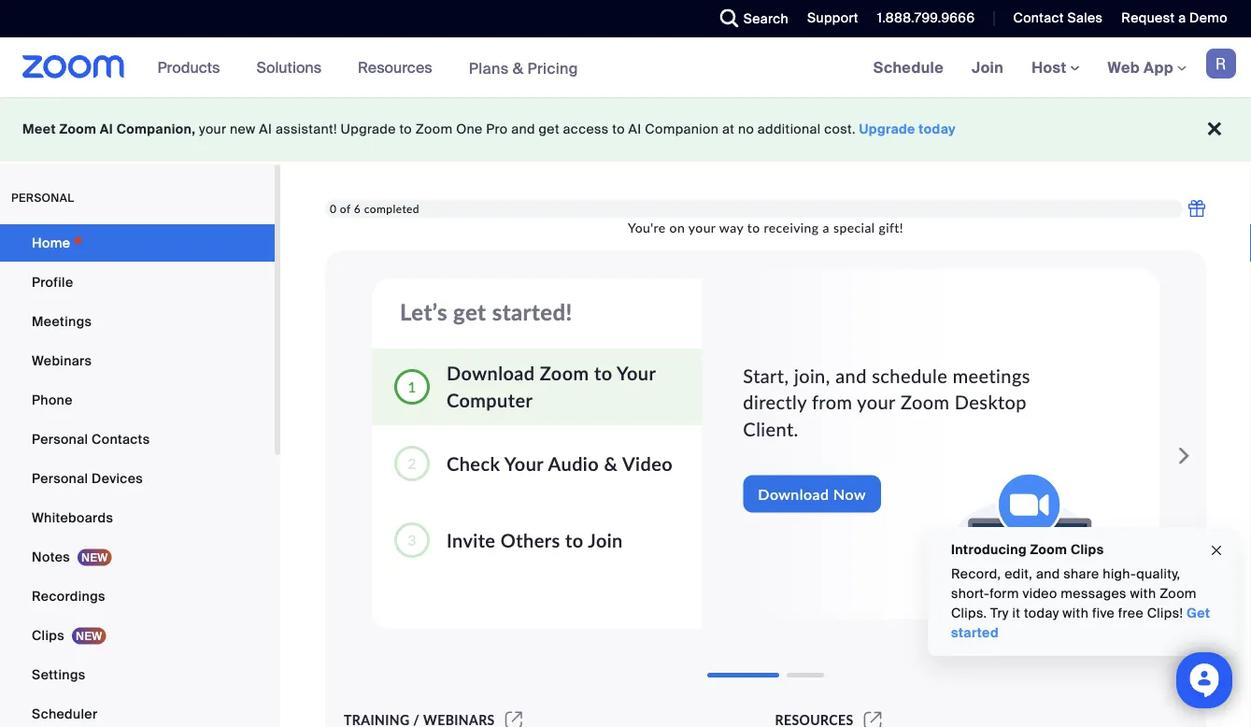 Task type: vqa. For each thing, say whether or not it's contained in the screenshot.


Task type: describe. For each thing, give the bounding box(es) containing it.
2 ai from the left
[[259, 121, 272, 138]]

computer
[[447, 389, 533, 412]]

1 horizontal spatial clips
[[1071, 541, 1104, 558]]

6
[[354, 202, 361, 215]]

0 of 6 completed
[[330, 202, 420, 215]]

companion
[[645, 121, 719, 138]]

try
[[991, 605, 1009, 622]]

download zoom to your computer
[[447, 362, 656, 412]]

1.888.799.9666
[[877, 9, 975, 27]]

way
[[719, 219, 744, 235]]

contact
[[1014, 9, 1064, 27]]

record, edit, and share high-quality, short-form video messages with zoom clips. try it today with five free clips!
[[951, 565, 1197, 622]]

1 vertical spatial a
[[823, 219, 830, 235]]

personal devices link
[[0, 460, 275, 497]]

short-
[[951, 585, 990, 602]]

today inside "record, edit, and share high-quality, short-form video messages with zoom clips. try it today with five free clips!"
[[1024, 605, 1059, 622]]

introducing
[[951, 541, 1027, 558]]

one
[[456, 121, 483, 138]]

and for start, join, and schedule meetings directly from your zoom desktop client.
[[836, 364, 867, 387]]

introducing zoom clips
[[951, 541, 1104, 558]]

download now button
[[743, 475, 881, 513]]

receiving
[[764, 219, 819, 235]]

personal contacts link
[[0, 421, 275, 458]]

recordings
[[32, 587, 105, 605]]

download for download now
[[758, 485, 829, 503]]

your inside meet zoom ai companion, footer
[[199, 121, 226, 138]]

personal contacts
[[32, 430, 150, 448]]

zoom inside the start, join, and schedule meetings directly from your zoom desktop client.
[[901, 391, 950, 414]]

zoom logo image
[[22, 55, 125, 79]]

assistant!
[[276, 121, 337, 138]]

messages
[[1061, 585, 1127, 602]]

no
[[738, 121, 754, 138]]

recordings link
[[0, 578, 275, 615]]

window new image
[[503, 712, 525, 727]]

whiteboards link
[[0, 499, 275, 536]]

now
[[834, 485, 866, 503]]

zoom right 'meet'
[[59, 121, 96, 138]]

profile
[[32, 273, 73, 291]]

window new image
[[861, 712, 885, 727]]

zoom left one
[[416, 121, 453, 138]]

started
[[951, 624, 999, 642]]

share
[[1064, 565, 1100, 583]]

special
[[834, 219, 875, 235]]

meetings navigation
[[860, 37, 1251, 99]]

1 vertical spatial your
[[505, 452, 544, 475]]

check
[[447, 452, 500, 475]]

1 vertical spatial your
[[689, 219, 716, 235]]

1 horizontal spatial with
[[1130, 585, 1157, 602]]

at
[[722, 121, 735, 138]]

search button
[[706, 0, 794, 37]]

started!
[[492, 298, 573, 325]]

pricing
[[528, 58, 578, 78]]

clips.
[[951, 605, 987, 622]]

scheduler link
[[0, 695, 275, 727]]

next image
[[1175, 437, 1202, 475]]

form
[[990, 585, 1019, 602]]

0 horizontal spatial get
[[453, 298, 486, 325]]

schedule
[[872, 364, 948, 387]]

zoom up edit,
[[1030, 541, 1068, 558]]

clips inside personal menu "menu"
[[32, 627, 64, 644]]

access
[[563, 121, 609, 138]]

audio
[[548, 452, 599, 475]]

solutions
[[256, 57, 322, 77]]

meetings
[[953, 364, 1031, 387]]

meetings
[[32, 313, 92, 330]]

personal menu menu
[[0, 224, 275, 727]]

personal devices
[[32, 470, 143, 487]]

video
[[1023, 585, 1058, 602]]

join inside meetings navigation
[[972, 57, 1004, 77]]

products button
[[158, 37, 228, 97]]

client.
[[743, 418, 799, 440]]

contact sales
[[1014, 9, 1103, 27]]

personal
[[11, 191, 74, 205]]

quality,
[[1137, 565, 1181, 583]]

you're on your way to receiving a special gift!
[[628, 219, 904, 235]]

web
[[1108, 57, 1140, 77]]

2
[[408, 454, 417, 472]]

of
[[340, 202, 351, 215]]

product information navigation
[[144, 37, 592, 99]]

free
[[1119, 605, 1144, 622]]

video
[[622, 452, 673, 475]]

record,
[[951, 565, 1001, 583]]

1 vertical spatial &
[[604, 452, 618, 475]]

phone link
[[0, 381, 275, 419]]

webinars
[[32, 352, 92, 369]]

check your audio & video
[[447, 452, 673, 475]]



Task type: locate. For each thing, give the bounding box(es) containing it.
contacts
[[92, 430, 150, 448]]

0 horizontal spatial download
[[447, 362, 535, 385]]

join right others
[[588, 529, 623, 551]]

banner containing products
[[0, 37, 1251, 99]]

app
[[1144, 57, 1174, 77]]

download left now
[[758, 485, 829, 503]]

personal for personal devices
[[32, 470, 88, 487]]

with
[[1130, 585, 1157, 602], [1063, 605, 1089, 622]]

personal for personal contacts
[[32, 430, 88, 448]]

plans
[[469, 58, 509, 78]]

zoom inside download zoom to your computer
[[540, 362, 589, 385]]

web app
[[1108, 57, 1174, 77]]

0 vertical spatial today
[[919, 121, 956, 138]]

1 vertical spatial get
[[453, 298, 486, 325]]

and for record, edit, and share high-quality, short-form video messages with zoom clips. try it today with five free clips!
[[1036, 565, 1060, 583]]

sales
[[1068, 9, 1103, 27]]

schedule link
[[860, 37, 958, 97]]

0 vertical spatial clips
[[1071, 541, 1104, 558]]

let's
[[400, 298, 448, 325]]

today inside meet zoom ai companion, footer
[[919, 121, 956, 138]]

request
[[1122, 9, 1175, 27]]

2 upgrade from the left
[[859, 121, 916, 138]]

others
[[501, 529, 560, 551]]

& left video
[[604, 452, 618, 475]]

with up free at the right of page
[[1130, 585, 1157, 602]]

download for download zoom to your computer
[[447, 362, 535, 385]]

1 horizontal spatial your
[[689, 219, 716, 235]]

get right let's
[[453, 298, 486, 325]]

1 horizontal spatial upgrade
[[859, 121, 916, 138]]

0 vertical spatial with
[[1130, 585, 1157, 602]]

on
[[670, 219, 685, 235]]

0 vertical spatial download
[[447, 362, 535, 385]]

notes
[[32, 548, 70, 565]]

2 horizontal spatial ai
[[629, 121, 642, 138]]

zoom inside "record, edit, and share high-quality, short-form video messages with zoom clips. try it today with five free clips!"
[[1160, 585, 1197, 602]]

settings
[[32, 666, 86, 683]]

0 vertical spatial and
[[511, 121, 535, 138]]

get started
[[951, 605, 1211, 642]]

host
[[1032, 57, 1071, 77]]

start,
[[743, 364, 789, 387]]

home
[[32, 234, 70, 251]]

your down schedule
[[857, 391, 896, 414]]

five
[[1092, 605, 1115, 622]]

0 vertical spatial &
[[513, 58, 524, 78]]

your left audio
[[505, 452, 544, 475]]

solutions button
[[256, 37, 330, 97]]

edit,
[[1005, 565, 1033, 583]]

from
[[812, 391, 853, 414]]

0 horizontal spatial and
[[511, 121, 535, 138]]

demo
[[1190, 9, 1228, 27]]

join link
[[958, 37, 1018, 97]]

search
[[744, 10, 789, 27]]

2 vertical spatial and
[[1036, 565, 1060, 583]]

host button
[[1032, 57, 1080, 77]]

ai
[[100, 121, 113, 138], [259, 121, 272, 138], [629, 121, 642, 138]]

zoom down schedule
[[901, 391, 950, 414]]

0 horizontal spatial a
[[823, 219, 830, 235]]

your right on
[[689, 219, 716, 235]]

home link
[[0, 224, 275, 262]]

0 horizontal spatial upgrade
[[341, 121, 396, 138]]

1 vertical spatial personal
[[32, 470, 88, 487]]

1 horizontal spatial a
[[1179, 9, 1186, 27]]

personal up whiteboards in the bottom of the page
[[32, 470, 88, 487]]

and up "video" on the right bottom of the page
[[1036, 565, 1060, 583]]

gift!
[[879, 219, 904, 235]]

get
[[1187, 605, 1211, 622]]

meetings link
[[0, 303, 275, 340]]

resources button
[[358, 37, 441, 97]]

get
[[539, 121, 560, 138], [453, 298, 486, 325]]

your inside download zoom to your computer
[[617, 362, 656, 385]]

1 vertical spatial join
[[588, 529, 623, 551]]

products
[[158, 57, 220, 77]]

zoom down the started!
[[540, 362, 589, 385]]

0
[[330, 202, 337, 215]]

download inside "button"
[[758, 485, 829, 503]]

let's get started!
[[400, 298, 573, 325]]

join,
[[794, 364, 831, 387]]

1 horizontal spatial download
[[758, 485, 829, 503]]

1 horizontal spatial today
[[1024, 605, 1059, 622]]

plans & pricing
[[469, 58, 578, 78]]

2 horizontal spatial and
[[1036, 565, 1060, 583]]

0 horizontal spatial join
[[588, 529, 623, 551]]

meet zoom ai companion, footer
[[0, 97, 1251, 162]]

0 horizontal spatial with
[[1063, 605, 1089, 622]]

0 vertical spatial a
[[1179, 9, 1186, 27]]

with down messages
[[1063, 605, 1089, 622]]

companion,
[[116, 121, 196, 138]]

your
[[617, 362, 656, 385], [505, 452, 544, 475]]

3 ai from the left
[[629, 121, 642, 138]]

upgrade today link
[[859, 121, 956, 138]]

ai left companion,
[[100, 121, 113, 138]]

phone
[[32, 391, 73, 408]]

web app button
[[1108, 57, 1187, 77]]

clips
[[1071, 541, 1104, 558], [32, 627, 64, 644]]

clips up share
[[1071, 541, 1104, 558]]

download up computer
[[447, 362, 535, 385]]

to
[[399, 121, 412, 138], [612, 121, 625, 138], [748, 219, 760, 235], [594, 362, 613, 385], [565, 529, 584, 551]]

0 vertical spatial personal
[[32, 430, 88, 448]]

1 personal from the top
[[32, 430, 88, 448]]

and
[[511, 121, 535, 138], [836, 364, 867, 387], [1036, 565, 1060, 583]]

1 horizontal spatial &
[[604, 452, 618, 475]]

upgrade right cost. at right
[[859, 121, 916, 138]]

join left host
[[972, 57, 1004, 77]]

join
[[972, 57, 1004, 77], [588, 529, 623, 551]]

and right the pro on the top left of the page
[[511, 121, 535, 138]]

2 horizontal spatial your
[[857, 391, 896, 414]]

zoom up clips!
[[1160, 585, 1197, 602]]

get left access
[[539, 121, 560, 138]]

clips link
[[0, 617, 275, 654]]

0 vertical spatial get
[[539, 121, 560, 138]]

directly
[[743, 391, 807, 414]]

profile link
[[0, 264, 275, 301]]

ai right new
[[259, 121, 272, 138]]

download now
[[758, 485, 866, 503]]

1 upgrade from the left
[[341, 121, 396, 138]]

completed
[[364, 202, 420, 215]]

download inside download zoom to your computer
[[447, 362, 535, 385]]

1 horizontal spatial and
[[836, 364, 867, 387]]

your up video
[[617, 362, 656, 385]]

today down "video" on the right bottom of the page
[[1024, 605, 1059, 622]]

a left demo
[[1179, 9, 1186, 27]]

0 vertical spatial your
[[199, 121, 226, 138]]

devices
[[92, 470, 143, 487]]

schedule
[[874, 57, 944, 77]]

clips!
[[1148, 605, 1183, 622]]

today down schedule
[[919, 121, 956, 138]]

2 vertical spatial your
[[857, 391, 896, 414]]

1 horizontal spatial your
[[617, 362, 656, 385]]

clips up settings
[[32, 627, 64, 644]]

and inside meet zoom ai companion, footer
[[511, 121, 535, 138]]

2 personal from the top
[[32, 470, 88, 487]]

and inside "record, edit, and share high-quality, short-form video messages with zoom clips. try it today with five free clips!"
[[1036, 565, 1060, 583]]

your left new
[[199, 121, 226, 138]]

new
[[230, 121, 256, 138]]

notes link
[[0, 538, 275, 576]]

& inside "product information" navigation
[[513, 58, 524, 78]]

0 horizontal spatial your
[[505, 452, 544, 475]]

banner
[[0, 37, 1251, 99]]

it
[[1013, 605, 1021, 622]]

1 vertical spatial today
[[1024, 605, 1059, 622]]

to inside download zoom to your computer
[[594, 362, 613, 385]]

meet
[[22, 121, 56, 138]]

request a demo
[[1122, 9, 1228, 27]]

0 horizontal spatial today
[[919, 121, 956, 138]]

1 horizontal spatial join
[[972, 57, 1004, 77]]

1 ai from the left
[[100, 121, 113, 138]]

profile picture image
[[1207, 49, 1236, 79]]

1 vertical spatial download
[[758, 485, 829, 503]]

1 vertical spatial clips
[[32, 627, 64, 644]]

high-
[[1103, 565, 1137, 583]]

0 vertical spatial your
[[617, 362, 656, 385]]

a
[[1179, 9, 1186, 27], [823, 219, 830, 235]]

invite
[[447, 529, 496, 551]]

and up from
[[836, 364, 867, 387]]

your inside the start, join, and schedule meetings directly from your zoom desktop client.
[[857, 391, 896, 414]]

1 horizontal spatial ai
[[259, 121, 272, 138]]

download
[[447, 362, 535, 385], [758, 485, 829, 503]]

a left special at the right of page
[[823, 219, 830, 235]]

1 vertical spatial and
[[836, 364, 867, 387]]

request a demo link
[[1108, 0, 1251, 37], [1122, 9, 1228, 27]]

pro
[[486, 121, 508, 138]]

resources
[[358, 57, 432, 77]]

ai left companion on the top of page
[[629, 121, 642, 138]]

and inside the start, join, and schedule meetings directly from your zoom desktop client.
[[836, 364, 867, 387]]

support link
[[794, 0, 863, 37], [808, 9, 859, 27]]

1 vertical spatial with
[[1063, 605, 1089, 622]]

zoom
[[59, 121, 96, 138], [416, 121, 453, 138], [540, 362, 589, 385], [901, 391, 950, 414], [1030, 541, 1068, 558], [1160, 585, 1197, 602]]

you're
[[628, 219, 666, 235]]

cost.
[[825, 121, 856, 138]]

0 horizontal spatial ai
[[100, 121, 113, 138]]

0 horizontal spatial clips
[[32, 627, 64, 644]]

1 horizontal spatial get
[[539, 121, 560, 138]]

& right plans
[[513, 58, 524, 78]]

personal down the phone at bottom
[[32, 430, 88, 448]]

get inside meet zoom ai companion, footer
[[539, 121, 560, 138]]

scheduler
[[32, 705, 98, 722]]

close image
[[1209, 540, 1224, 561]]

0 horizontal spatial your
[[199, 121, 226, 138]]

start, join, and schedule meetings directly from your zoom desktop client.
[[743, 364, 1031, 440]]

0 vertical spatial join
[[972, 57, 1004, 77]]

invite others to join
[[447, 529, 623, 551]]

0 horizontal spatial &
[[513, 58, 524, 78]]

upgrade down "product information" navigation
[[341, 121, 396, 138]]



